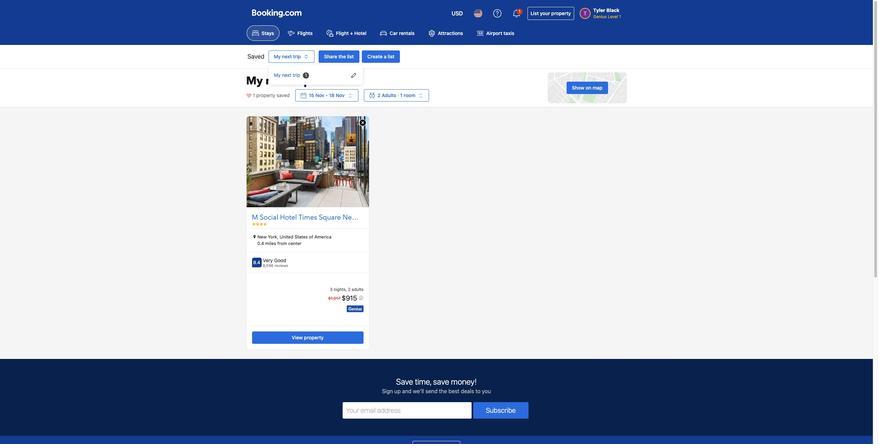 Task type: locate. For each thing, give the bounding box(es) containing it.
property
[[552, 10, 571, 16], [256, 92, 276, 98], [304, 335, 324, 340]]

the inside save time, save money! sign up and we'll send the best deals to you
[[439, 388, 447, 394]]

1 vertical spatial hotel
[[280, 213, 297, 222]]

2 list from the left
[[388, 54, 395, 59]]

next down my next trip button
[[282, 72, 292, 78]]

0 horizontal spatial nov
[[316, 92, 324, 98]]

2 horizontal spatial property
[[552, 10, 571, 16]]

3
[[330, 287, 333, 292]]

list right a
[[388, 54, 395, 59]]

list
[[347, 54, 354, 59], [388, 54, 395, 59]]

1 horizontal spatial list
[[388, 54, 395, 59]]

1 horizontal spatial nov
[[336, 92, 345, 98]]

the right share
[[339, 54, 346, 59]]

new up 0.4
[[258, 234, 267, 239]]

share the list
[[324, 54, 354, 59]]

next inside button
[[282, 54, 292, 59]]

up
[[395, 388, 401, 394]]

0 vertical spatial hotel
[[354, 30, 367, 36]]

1 left list
[[519, 9, 521, 14]]

show on map
[[572, 85, 603, 91]]

save
[[396, 377, 413, 386]]

trip up 15
[[292, 74, 311, 89]]

nov left - on the top left
[[316, 92, 324, 98]]

america
[[315, 234, 332, 239]]

0.4
[[258, 241, 264, 246]]

create
[[368, 54, 383, 59]]

tyler black genius level 1
[[594, 7, 621, 19]]

0 horizontal spatial hotel
[[280, 213, 297, 222]]

1 vertical spatial the
[[439, 388, 447, 394]]

create a list button
[[362, 51, 400, 63]]

4 stars image
[[252, 222, 267, 226]]

$915
[[342, 294, 359, 302]]

trip
[[293, 54, 301, 59], [293, 72, 300, 78], [292, 74, 311, 89]]

1 vertical spatial property
[[256, 92, 276, 98]]

1 button
[[508, 5, 525, 22]]

scored  8.4 element
[[252, 258, 262, 267]]

states
[[295, 234, 308, 239]]

1 vertical spatial 2
[[348, 287, 351, 292]]

very
[[263, 257, 273, 263]]

2
[[378, 92, 381, 98], [348, 287, 351, 292]]

1 list from the left
[[347, 54, 354, 59]]

subscribe button
[[473, 402, 529, 419]]

1 inside tyler black genius level 1
[[619, 14, 621, 19]]

flight + hotel
[[336, 30, 367, 36]]

8,596
[[263, 263, 273, 268]]

8.4 very good 8,596 reviews
[[253, 257, 288, 268]]

2 nov from the left
[[336, 92, 345, 98]]

save
[[433, 377, 449, 386]]

list for create a list
[[388, 54, 395, 59]]

the down save
[[439, 388, 447, 394]]

1 nov from the left
[[316, 92, 324, 98]]

property right your
[[552, 10, 571, 16]]

flight
[[336, 30, 349, 36]]

list right share
[[347, 54, 354, 59]]

york,
[[268, 234, 278, 239]]

good
[[274, 257, 286, 263]]

room
[[404, 92, 416, 98]]

0 horizontal spatial property
[[256, 92, 276, 98]]

car rentals link
[[375, 25, 420, 41]]

level
[[608, 14, 618, 19]]

of
[[309, 234, 313, 239]]

list
[[531, 10, 539, 16]]

1 horizontal spatial hotel
[[354, 30, 367, 36]]

view property link
[[252, 331, 364, 344]]

miles
[[265, 241, 276, 246]]

nov
[[316, 92, 324, 98], [336, 92, 345, 98]]

property left saved
[[256, 92, 276, 98]]

my next trip down flights link
[[274, 54, 301, 59]]

1 horizontal spatial property
[[304, 335, 324, 340]]

1 horizontal spatial 2
[[378, 92, 381, 98]]

trip down flights link
[[293, 54, 301, 59]]

my next trip
[[274, 54, 301, 59], [274, 72, 300, 78], [246, 74, 311, 89]]

next
[[282, 54, 292, 59], [282, 72, 292, 78], [266, 74, 289, 89]]

york
[[359, 213, 372, 222]]

map
[[593, 85, 603, 91]]

1 horizontal spatial the
[[439, 388, 447, 394]]

stays
[[262, 30, 274, 36]]

hotel left times
[[280, 213, 297, 222]]

list your property
[[531, 10, 571, 16]]

list inside button
[[347, 54, 354, 59]]

next down flights link
[[282, 54, 292, 59]]

new left 'york'
[[343, 213, 357, 222]]

trip down my next trip button
[[293, 72, 300, 78]]

1
[[519, 9, 521, 14], [619, 14, 621, 19], [305, 73, 307, 78], [253, 92, 255, 98], [400, 92, 403, 98]]

deals
[[461, 388, 474, 394]]

0 horizontal spatial the
[[339, 54, 346, 59]]

sign
[[382, 388, 393, 394]]

1 down my next trip button
[[305, 73, 307, 78]]

nights,
[[334, 287, 347, 292]]

my next trip up saved
[[246, 74, 311, 89]]

m social hotel times square new york
[[252, 213, 372, 222]]

1 right level
[[619, 14, 621, 19]]

2 vertical spatial property
[[304, 335, 324, 340]]

0 horizontal spatial list
[[347, 54, 354, 59]]

property for 1 property saved
[[256, 92, 276, 98]]

my next trip inside button
[[274, 54, 301, 59]]

1 vertical spatial new
[[258, 234, 267, 239]]

list inside button
[[388, 54, 395, 59]]

hotel right +
[[354, 30, 367, 36]]

genius
[[594, 14, 607, 19]]

nov right 18
[[336, 92, 345, 98]]

hotel for social
[[280, 213, 297, 222]]

property for view property
[[304, 335, 324, 340]]

the
[[339, 54, 346, 59], [439, 388, 447, 394]]

saved
[[277, 92, 290, 98]]

0 vertical spatial new
[[343, 213, 357, 222]]

property right view
[[304, 335, 324, 340]]

15 nov - 18 nov
[[309, 92, 345, 98]]

reviews
[[275, 263, 288, 268]]

0 vertical spatial the
[[339, 54, 346, 59]]

1 horizontal spatial new
[[343, 213, 357, 222]]

rentals
[[399, 30, 415, 36]]

car
[[390, 30, 398, 36]]



Task type: vqa. For each thing, say whether or not it's contained in the screenshot.
US$41.56
no



Task type: describe. For each thing, give the bounding box(es) containing it.
taxis
[[504, 30, 515, 36]]

usd
[[452, 10, 463, 16]]

black
[[607, 7, 620, 13]]

·
[[398, 92, 399, 98]]

new york, united states of america
[[258, 234, 332, 239]]

flight + hotel link
[[321, 25, 372, 41]]

-
[[326, 92, 328, 98]]

show
[[572, 85, 585, 91]]

1 property saved
[[253, 92, 290, 98]]

my inside button
[[274, 54, 281, 59]]

0 horizontal spatial new
[[258, 234, 267, 239]]

view property
[[292, 335, 324, 340]]

my next trip button
[[269, 51, 315, 63]]

1 inside button
[[519, 9, 521, 14]]

create a list
[[368, 54, 395, 59]]

share the list button
[[319, 51, 359, 63]]

show on map button
[[567, 82, 608, 94]]

list your property link
[[528, 7, 574, 20]]

time,
[[415, 377, 432, 386]]

0 horizontal spatial 2
[[348, 287, 351, 292]]

hotel for +
[[354, 30, 367, 36]]

usd button
[[448, 5, 467, 22]]

$1,017
[[328, 296, 341, 301]]

from  8,596 reviews element
[[263, 263, 288, 268]]

your
[[540, 10, 550, 16]]

from
[[277, 241, 287, 246]]

15
[[309, 92, 314, 98]]

attractions link
[[423, 25, 469, 41]]

square
[[319, 213, 341, 222]]

send
[[426, 388, 438, 394]]

you
[[482, 388, 491, 394]]

trip inside button
[[293, 54, 301, 59]]

view
[[292, 335, 303, 340]]

stays link
[[247, 25, 280, 41]]

united
[[280, 234, 293, 239]]

0.4 miles from center
[[258, 241, 302, 246]]

center
[[288, 241, 302, 246]]

Your email address email field
[[343, 402, 472, 419]]

next up saved
[[266, 74, 289, 89]]

times
[[299, 213, 317, 222]]

+
[[350, 30, 353, 36]]

3 nights, 2 adults
[[330, 287, 364, 292]]

18
[[329, 92, 335, 98]]

we'll
[[413, 388, 424, 394]]

tyler
[[594, 7, 606, 13]]

0 vertical spatial property
[[552, 10, 571, 16]]

a
[[384, 54, 387, 59]]

share
[[324, 54, 337, 59]]

the inside button
[[339, 54, 346, 59]]

airport taxis link
[[472, 25, 520, 41]]

money!
[[451, 377, 477, 386]]

save time, save money! sign up and we'll send the best deals to you
[[382, 377, 491, 394]]

car rentals
[[390, 30, 415, 36]]

social
[[260, 213, 278, 222]]

save time, save money! footer
[[0, 359, 873, 444]]

booking.com online hotel reservations image
[[252, 9, 301, 18]]

airport taxis
[[487, 30, 515, 36]]

airport
[[487, 30, 503, 36]]

my next trip down my next trip button
[[274, 72, 300, 78]]

subscribe
[[486, 406, 516, 414]]

flights link
[[282, 25, 318, 41]]

2 adults                                           · 1 room
[[378, 92, 416, 98]]

adults
[[382, 92, 396, 98]]

saved
[[248, 53, 265, 60]]

on
[[586, 85, 592, 91]]

and
[[402, 388, 412, 394]]

1 right · on the top of page
[[400, 92, 403, 98]]

m
[[252, 213, 258, 222]]

flights
[[298, 30, 313, 36]]

1 left saved
[[253, 92, 255, 98]]

attractions
[[438, 30, 463, 36]]

list for share the list
[[347, 54, 354, 59]]

rated element
[[263, 257, 288, 263]]

adults
[[352, 287, 364, 292]]

8.4
[[253, 259, 260, 265]]

0 vertical spatial 2
[[378, 92, 381, 98]]

to
[[476, 388, 481, 394]]

m social hotel times square new york link
[[252, 213, 372, 222]]

best
[[449, 388, 460, 394]]



